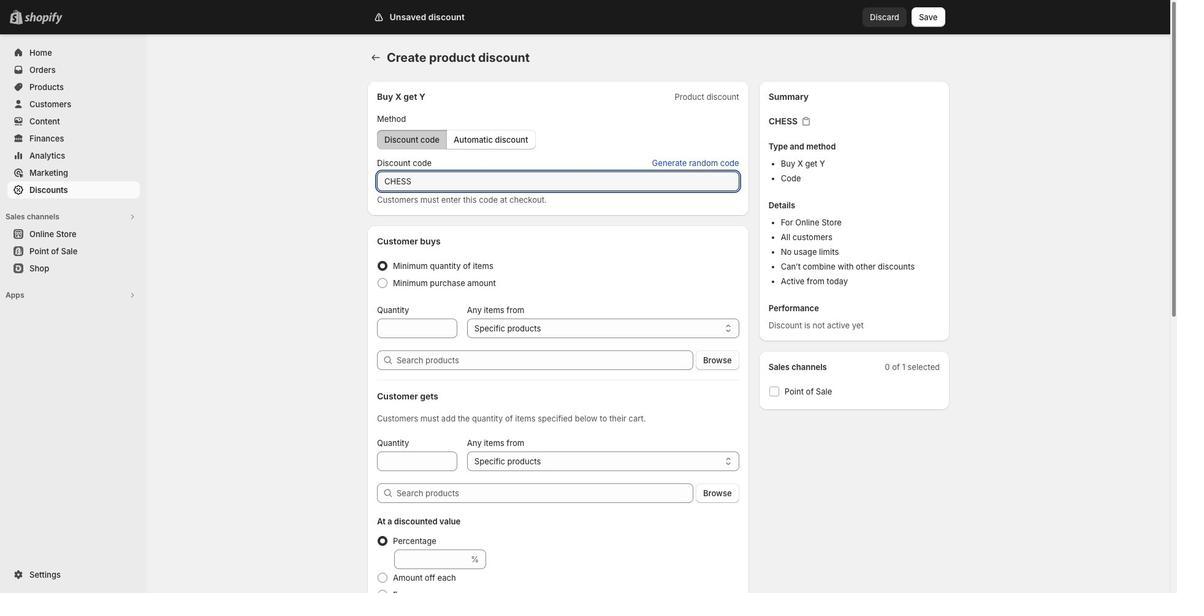 Task type: describe. For each thing, give the bounding box(es) containing it.
Search products text field
[[397, 484, 694, 504]]



Task type: locate. For each thing, give the bounding box(es) containing it.
shopify image
[[25, 12, 63, 25]]

None text field
[[377, 319, 458, 339], [377, 452, 458, 472], [394, 550, 469, 570], [377, 319, 458, 339], [377, 452, 458, 472], [394, 550, 469, 570]]

Search products text field
[[397, 351, 694, 371]]

None text field
[[377, 172, 740, 191]]



Task type: vqa. For each thing, say whether or not it's contained in the screenshot.
text field
yes



